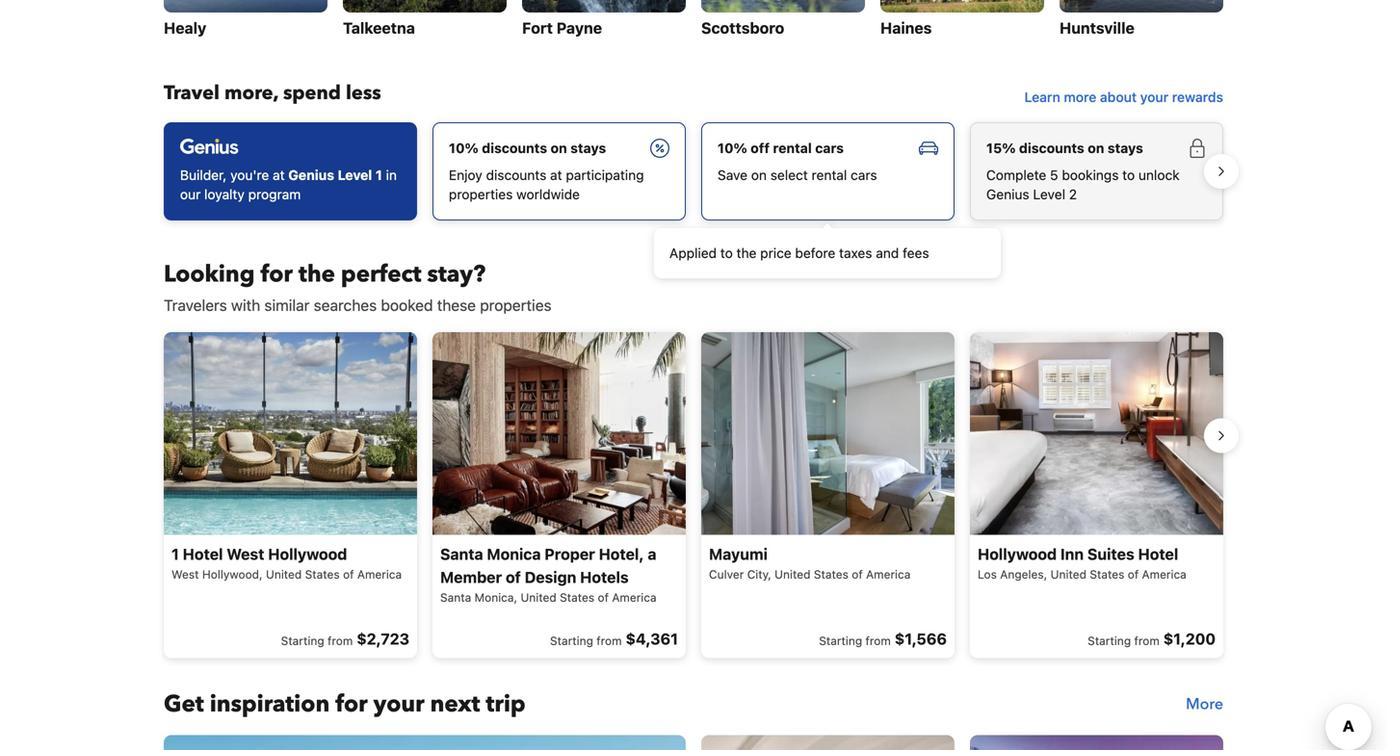 Task type: vqa. For each thing, say whether or not it's contained in the screenshot.


Task type: describe. For each thing, give the bounding box(es) containing it.
1 vertical spatial west
[[172, 568, 199, 581]]

from for $2,723
[[328, 634, 353, 648]]

haines
[[881, 19, 932, 37]]

starting from $1,566
[[819, 630, 947, 648]]

complete
[[987, 167, 1047, 183]]

10% for 10% off rental cars
[[718, 140, 748, 156]]

huntsville
[[1060, 19, 1135, 37]]

on for at
[[551, 140, 567, 156]]

$1,200
[[1164, 630, 1216, 648]]

$4,361
[[626, 630, 678, 648]]

unlock
[[1139, 167, 1180, 183]]

2 santa from the top
[[440, 591, 471, 604]]

haines link
[[881, 0, 1045, 41]]

of inside mayumi culver city, united states of america
[[852, 568, 863, 581]]

applied
[[670, 245, 717, 261]]

mayumi culver city, united states of america
[[709, 545, 911, 581]]

hotel inside hollywood inn suites hotel los angeles, united states of america
[[1139, 545, 1179, 564]]

more link
[[1186, 689, 1224, 720]]

stays for 10% discounts on stays
[[571, 140, 606, 156]]

scottsboro
[[702, 19, 785, 37]]

complete 5 bookings to unlock genius level 2
[[987, 167, 1180, 202]]

states inside hollywood inn suites hotel los angeles, united states of america
[[1090, 568, 1125, 581]]

fees
[[903, 245, 929, 261]]

you're
[[230, 167, 269, 183]]

of down the monica
[[506, 568, 521, 587]]

states inside 1 hotel west hollywood west hollywood, united states of america
[[305, 568, 340, 581]]

your for rewards
[[1141, 89, 1169, 105]]

program
[[248, 186, 301, 202]]

stay?
[[427, 259, 486, 290]]

starting for $1,200
[[1088, 634, 1131, 648]]

trip
[[486, 689, 526, 721]]

2
[[1069, 186, 1077, 202]]

inspiration
[[210, 689, 330, 721]]

0 vertical spatial cars
[[815, 140, 844, 156]]

design
[[525, 568, 577, 587]]

los
[[978, 568, 997, 581]]

fort
[[522, 19, 553, 37]]

these
[[437, 296, 476, 315]]

hollywood inside hollywood inn suites hotel los angeles, united states of america
[[978, 545, 1057, 564]]

hollywood inn suites hotel los angeles, united states of america
[[978, 545, 1187, 581]]

15% discounts on stays
[[987, 140, 1144, 156]]

discounts inside enjoy discounts at participating properties worldwide
[[486, 167, 547, 183]]

less
[[346, 80, 381, 106]]

loyalty
[[204, 186, 245, 202]]

spend
[[283, 80, 341, 106]]

booked
[[381, 296, 433, 315]]

1 hotel west hollywood west hollywood, united states of america
[[172, 545, 402, 581]]

similar
[[264, 296, 310, 315]]

culver
[[709, 568, 744, 581]]

united inside hollywood inn suites hotel los angeles, united states of america
[[1051, 568, 1087, 581]]

america inside hollywood inn suites hotel los angeles, united states of america
[[1142, 568, 1187, 581]]

bookings
[[1062, 167, 1119, 183]]

before
[[795, 245, 836, 261]]

starting from $2,723
[[281, 630, 410, 648]]

starting from $4,361
[[550, 630, 678, 648]]

a
[[648, 545, 657, 564]]

properties inside enjoy discounts at participating properties worldwide
[[449, 186, 513, 202]]

0 vertical spatial level
[[338, 167, 372, 183]]

states inside santa monica proper hotel, a member of design hotels santa monica, united states of america
[[560, 591, 595, 604]]

hotels
[[580, 568, 629, 587]]

10% for 10% discounts on stays
[[449, 140, 479, 156]]

more
[[1186, 694, 1224, 715]]

1 vertical spatial cars
[[851, 167, 877, 183]]

america inside mayumi culver city, united states of america
[[866, 568, 911, 581]]

region for travel more, spend less
[[148, 115, 1239, 228]]

and
[[876, 245, 899, 261]]

1 horizontal spatial west
[[227, 545, 264, 564]]

fort payne link
[[522, 0, 686, 41]]

genius inside "complete 5 bookings to unlock genius level 2"
[[987, 186, 1030, 202]]

enjoy discounts at participating properties worldwide
[[449, 167, 644, 202]]

10% discounts on stays
[[449, 140, 606, 156]]

discounts for discounts
[[482, 140, 547, 156]]

starting from $1,200
[[1088, 630, 1216, 648]]

hollywood inside 1 hotel west hollywood west hollywood, united states of america
[[268, 545, 347, 564]]

talkeetna
[[343, 19, 415, 37]]

at for genius
[[273, 167, 285, 183]]

america inside 1 hotel west hollywood west hollywood, united states of america
[[357, 568, 402, 581]]

off
[[751, 140, 770, 156]]

save
[[718, 167, 748, 183]]

rewards
[[1173, 89, 1224, 105]]

santa monica proper hotel, a member of design hotels santa monica, united states of america
[[440, 545, 657, 604]]

1 horizontal spatial for
[[336, 689, 368, 721]]

hollywood,
[[202, 568, 263, 581]]

monica
[[487, 545, 541, 564]]

angeles,
[[1000, 568, 1048, 581]]

more,
[[224, 80, 278, 106]]



Task type: locate. For each thing, give the bounding box(es) containing it.
from left "$2,723"
[[328, 634, 353, 648]]

1 vertical spatial your
[[374, 689, 425, 721]]

states right city,
[[814, 568, 849, 581]]

from for $1,566
[[866, 634, 891, 648]]

2 hollywood from the left
[[978, 545, 1057, 564]]

0 horizontal spatial on
[[551, 140, 567, 156]]

properties down enjoy
[[449, 186, 513, 202]]

1 horizontal spatial genius
[[987, 186, 1030, 202]]

cars right the select
[[851, 167, 877, 183]]

1 horizontal spatial hotel
[[1139, 545, 1179, 564]]

0 vertical spatial genius
[[288, 167, 334, 183]]

enjoy
[[449, 167, 483, 183]]

region containing 10% discounts on stays
[[148, 115, 1239, 228]]

genius down complete
[[987, 186, 1030, 202]]

from for $4,361
[[597, 634, 622, 648]]

to right applied
[[721, 245, 733, 261]]

participating
[[566, 167, 644, 183]]

starting for $2,723
[[281, 634, 324, 648]]

your inside learn more about your rewards link
[[1141, 89, 1169, 105]]

0 horizontal spatial to
[[721, 245, 733, 261]]

region
[[148, 115, 1239, 228], [148, 325, 1239, 666]]

0 horizontal spatial for
[[261, 259, 293, 290]]

2 hotel from the left
[[1139, 545, 1179, 564]]

the inside looking for the perfect stay? travelers with similar searches booked these properties
[[299, 259, 335, 290]]

price
[[761, 245, 792, 261]]

4 starting from the left
[[1088, 634, 1131, 648]]

america down hotels
[[612, 591, 657, 604]]

proper
[[545, 545, 595, 564]]

1 horizontal spatial cars
[[851, 167, 877, 183]]

1 horizontal spatial your
[[1141, 89, 1169, 105]]

1 horizontal spatial 1
[[376, 167, 382, 183]]

with
[[231, 296, 260, 315]]

0 vertical spatial 1
[[376, 167, 382, 183]]

0 vertical spatial rental
[[773, 140, 812, 156]]

states
[[305, 568, 340, 581], [814, 568, 849, 581], [1090, 568, 1125, 581], [560, 591, 595, 604]]

blue genius logo image
[[180, 139, 238, 154], [180, 139, 238, 154]]

save on select rental cars
[[718, 167, 877, 183]]

1 vertical spatial genius
[[987, 186, 1030, 202]]

stays up participating
[[571, 140, 606, 156]]

1 vertical spatial properties
[[480, 296, 552, 315]]

get inspiration for your next trip
[[164, 689, 526, 721]]

learn more about your rewards
[[1025, 89, 1224, 105]]

0 vertical spatial to
[[1123, 167, 1135, 183]]

1 horizontal spatial the
[[737, 245, 757, 261]]

10% up enjoy
[[449, 140, 479, 156]]

united right city,
[[775, 568, 811, 581]]

starting down design
[[550, 634, 594, 648]]

1 horizontal spatial on
[[751, 167, 767, 183]]

15%
[[987, 140, 1016, 156]]

your right about
[[1141, 89, 1169, 105]]

hotel up hollywood,
[[183, 545, 223, 564]]

on up "bookings"
[[1088, 140, 1105, 156]]

select
[[771, 167, 808, 183]]

1 at from the left
[[273, 167, 285, 183]]

inn
[[1061, 545, 1084, 564]]

healy link
[[164, 0, 328, 41]]

hollywood
[[268, 545, 347, 564], [978, 545, 1057, 564]]

$1,566
[[895, 630, 947, 648]]

hotel
[[183, 545, 223, 564], [1139, 545, 1179, 564]]

healy
[[164, 19, 206, 37]]

starting for $4,361
[[550, 634, 594, 648]]

united down design
[[521, 591, 557, 604]]

perfect
[[341, 259, 422, 290]]

huntsville link
[[1060, 0, 1224, 41]]

on up enjoy discounts at participating properties worldwide
[[551, 140, 567, 156]]

level down the 5 on the top right
[[1033, 186, 1066, 202]]

in our loyalty program
[[180, 167, 397, 202]]

of down hotels
[[598, 591, 609, 604]]

hollywood up angeles,
[[978, 545, 1057, 564]]

0 vertical spatial for
[[261, 259, 293, 290]]

for
[[261, 259, 293, 290], [336, 689, 368, 721]]

worldwide
[[517, 186, 580, 202]]

1 10% from the left
[[449, 140, 479, 156]]

properties
[[449, 186, 513, 202], [480, 296, 552, 315]]

discounts up enjoy discounts at participating properties worldwide
[[482, 140, 547, 156]]

looking
[[164, 259, 255, 290]]

searches
[[314, 296, 377, 315]]

5
[[1050, 167, 1059, 183]]

starting inside starting from $2,723
[[281, 634, 324, 648]]

discounts up the 5 on the top right
[[1019, 140, 1085, 156]]

united right hollywood,
[[266, 568, 302, 581]]

2 from from the left
[[597, 634, 622, 648]]

from left $4,361
[[597, 634, 622, 648]]

0 horizontal spatial stays
[[571, 140, 606, 156]]

0 vertical spatial properties
[[449, 186, 513, 202]]

suites
[[1088, 545, 1135, 564]]

rental
[[773, 140, 812, 156], [812, 167, 847, 183]]

travel more, spend less
[[164, 80, 381, 106]]

0 horizontal spatial west
[[172, 568, 199, 581]]

talkeetna link
[[343, 0, 507, 41]]

1 vertical spatial level
[[1033, 186, 1066, 202]]

1 hollywood from the left
[[268, 545, 347, 564]]

from inside "starting from $1,200"
[[1135, 634, 1160, 648]]

of up starting from $1,566
[[852, 568, 863, 581]]

1 horizontal spatial to
[[1123, 167, 1135, 183]]

west up hollywood,
[[227, 545, 264, 564]]

rental up the select
[[773, 140, 812, 156]]

more
[[1064, 89, 1097, 105]]

to left unlock
[[1123, 167, 1135, 183]]

for down starting from $2,723
[[336, 689, 368, 721]]

1 vertical spatial for
[[336, 689, 368, 721]]

on right save
[[751, 167, 767, 183]]

builder,
[[180, 167, 227, 183]]

10% off rental cars
[[718, 140, 844, 156]]

america up starting from $1,566
[[866, 568, 911, 581]]

1 horizontal spatial at
[[550, 167, 562, 183]]

genius
[[288, 167, 334, 183], [987, 186, 1030, 202]]

learn
[[1025, 89, 1061, 105]]

united inside santa monica proper hotel, a member of design hotels santa monica, united states of america
[[521, 591, 557, 604]]

the for price
[[737, 245, 757, 261]]

payne
[[557, 19, 602, 37]]

from left $1,566
[[866, 634, 891, 648]]

from inside starting from $4,361
[[597, 634, 622, 648]]

0 horizontal spatial at
[[273, 167, 285, 183]]

travelers
[[164, 296, 227, 315]]

discounts for 5
[[1019, 140, 1085, 156]]

3 starting from the left
[[819, 634, 863, 648]]

at up worldwide
[[550, 167, 562, 183]]

region containing 1 hotel west hollywood
[[148, 325, 1239, 666]]

the
[[737, 245, 757, 261], [299, 259, 335, 290]]

3 from from the left
[[866, 634, 891, 648]]

states up starting from $2,723
[[305, 568, 340, 581]]

for up similar
[[261, 259, 293, 290]]

america up "$2,723"
[[357, 568, 402, 581]]

united inside mayumi culver city, united states of america
[[775, 568, 811, 581]]

starting inside starting from $4,361
[[550, 634, 594, 648]]

1 vertical spatial region
[[148, 325, 1239, 666]]

1 region from the top
[[148, 115, 1239, 228]]

our
[[180, 186, 201, 202]]

2 10% from the left
[[718, 140, 748, 156]]

0 horizontal spatial hotel
[[183, 545, 223, 564]]

next
[[430, 689, 480, 721]]

stays up unlock
[[1108, 140, 1144, 156]]

1 vertical spatial santa
[[440, 591, 471, 604]]

0 horizontal spatial hollywood
[[268, 545, 347, 564]]

starting inside starting from $1,566
[[819, 634, 863, 648]]

1 santa from the top
[[440, 545, 483, 564]]

united inside 1 hotel west hollywood west hollywood, united states of america
[[266, 568, 302, 581]]

fort payne
[[522, 19, 602, 37]]

at up program
[[273, 167, 285, 183]]

0 vertical spatial santa
[[440, 545, 483, 564]]

to inside "complete 5 bookings to unlock genius level 2"
[[1123, 167, 1135, 183]]

4 from from the left
[[1135, 634, 1160, 648]]

1 vertical spatial rental
[[812, 167, 847, 183]]

0 horizontal spatial the
[[299, 259, 335, 290]]

of inside hollywood inn suites hotel los angeles, united states of america
[[1128, 568, 1139, 581]]

your for next
[[374, 689, 425, 721]]

your left next
[[374, 689, 425, 721]]

0 horizontal spatial 1
[[172, 545, 179, 564]]

1 horizontal spatial level
[[1033, 186, 1066, 202]]

1 horizontal spatial hollywood
[[978, 545, 1057, 564]]

level left in
[[338, 167, 372, 183]]

10% up save
[[718, 140, 748, 156]]

2 horizontal spatial on
[[1088, 140, 1105, 156]]

1 inside 1 hotel west hollywood west hollywood, united states of america
[[172, 545, 179, 564]]

in
[[386, 167, 397, 183]]

states down 'suites'
[[1090, 568, 1125, 581]]

2 at from the left
[[550, 167, 562, 183]]

0 horizontal spatial genius
[[288, 167, 334, 183]]

1 horizontal spatial stays
[[1108, 140, 1144, 156]]

on for bookings
[[1088, 140, 1105, 156]]

starting left $1,566
[[819, 634, 863, 648]]

1 vertical spatial to
[[721, 245, 733, 261]]

1 hotel from the left
[[183, 545, 223, 564]]

0 horizontal spatial cars
[[815, 140, 844, 156]]

1 horizontal spatial 10%
[[718, 140, 748, 156]]

states down design
[[560, 591, 595, 604]]

starting left $1,200
[[1088, 634, 1131, 648]]

starting for $1,566
[[819, 634, 863, 648]]

hotel inside 1 hotel west hollywood west hollywood, united states of america
[[183, 545, 223, 564]]

your
[[1141, 89, 1169, 105], [374, 689, 425, 721]]

properties right these
[[480, 296, 552, 315]]

discounts down the 10% discounts on stays
[[486, 167, 547, 183]]

the for perfect
[[299, 259, 335, 290]]

member
[[440, 568, 502, 587]]

starting inside "starting from $1,200"
[[1088, 634, 1131, 648]]

0 vertical spatial west
[[227, 545, 264, 564]]

the up searches
[[299, 259, 335, 290]]

cars up save on select rental cars
[[815, 140, 844, 156]]

1 starting from the left
[[281, 634, 324, 648]]

from inside starting from $1,566
[[866, 634, 891, 648]]

discounts
[[482, 140, 547, 156], [1019, 140, 1085, 156], [486, 167, 547, 183]]

2 starting from the left
[[550, 634, 594, 648]]

genius up program
[[288, 167, 334, 183]]

united
[[266, 568, 302, 581], [775, 568, 811, 581], [1051, 568, 1087, 581], [521, 591, 557, 604]]

0 horizontal spatial your
[[374, 689, 425, 721]]

at
[[273, 167, 285, 183], [550, 167, 562, 183]]

west left hollywood,
[[172, 568, 199, 581]]

stays for 15% discounts on stays
[[1108, 140, 1144, 156]]

0 vertical spatial your
[[1141, 89, 1169, 105]]

applied to the price before taxes and fees
[[670, 245, 929, 261]]

city,
[[747, 568, 772, 581]]

hotel right 'suites'
[[1139, 545, 1179, 564]]

united down inn at bottom right
[[1051, 568, 1087, 581]]

america inside santa monica proper hotel, a member of design hotels santa monica, united states of america
[[612, 591, 657, 604]]

at inside enjoy discounts at participating properties worldwide
[[550, 167, 562, 183]]

at for participating
[[550, 167, 562, 183]]

on
[[551, 140, 567, 156], [1088, 140, 1105, 156], [751, 167, 767, 183]]

hollywood up starting from $2,723
[[268, 545, 347, 564]]

region for looking for the perfect stay?
[[148, 325, 1239, 666]]

1 stays from the left
[[571, 140, 606, 156]]

1 vertical spatial 1
[[172, 545, 179, 564]]

starting
[[281, 634, 324, 648], [550, 634, 594, 648], [819, 634, 863, 648], [1088, 634, 1131, 648]]

santa up member
[[440, 545, 483, 564]]

for inside looking for the perfect stay? travelers with similar searches booked these properties
[[261, 259, 293, 290]]

santa
[[440, 545, 483, 564], [440, 591, 471, 604]]

from
[[328, 634, 353, 648], [597, 634, 622, 648], [866, 634, 891, 648], [1135, 634, 1160, 648]]

properties inside looking for the perfect stay? travelers with similar searches booked these properties
[[480, 296, 552, 315]]

from inside starting from $2,723
[[328, 634, 353, 648]]

rental right the select
[[812, 167, 847, 183]]

mayumi
[[709, 545, 768, 564]]

learn more about your rewards link
[[1017, 80, 1231, 115]]

builder, you're at genius level 1
[[180, 167, 382, 183]]

0 vertical spatial region
[[148, 115, 1239, 228]]

0 horizontal spatial level
[[338, 167, 372, 183]]

of up starting from $2,723
[[343, 568, 354, 581]]

of down 'suites'
[[1128, 568, 1139, 581]]

2 stays from the left
[[1108, 140, 1144, 156]]

starting up inspiration
[[281, 634, 324, 648]]

hotel,
[[599, 545, 644, 564]]

travel
[[164, 80, 220, 106]]

states inside mayumi culver city, united states of america
[[814, 568, 849, 581]]

0 horizontal spatial 10%
[[449, 140, 479, 156]]

west
[[227, 545, 264, 564], [172, 568, 199, 581]]

of inside 1 hotel west hollywood west hollywood, united states of america
[[343, 568, 354, 581]]

get
[[164, 689, 204, 721]]

1
[[376, 167, 382, 183], [172, 545, 179, 564]]

about
[[1100, 89, 1137, 105]]

$2,723
[[357, 630, 410, 648]]

santa down member
[[440, 591, 471, 604]]

from for $1,200
[[1135, 634, 1160, 648]]

2 region from the top
[[148, 325, 1239, 666]]

america up "starting from $1,200"
[[1142, 568, 1187, 581]]

level
[[338, 167, 372, 183], [1033, 186, 1066, 202]]

looking for the perfect stay? travelers with similar searches booked these properties
[[164, 259, 552, 315]]

the left price
[[737, 245, 757, 261]]

1 from from the left
[[328, 634, 353, 648]]

from left $1,200
[[1135, 634, 1160, 648]]

level inside "complete 5 bookings to unlock genius level 2"
[[1033, 186, 1066, 202]]

taxes
[[839, 245, 873, 261]]



